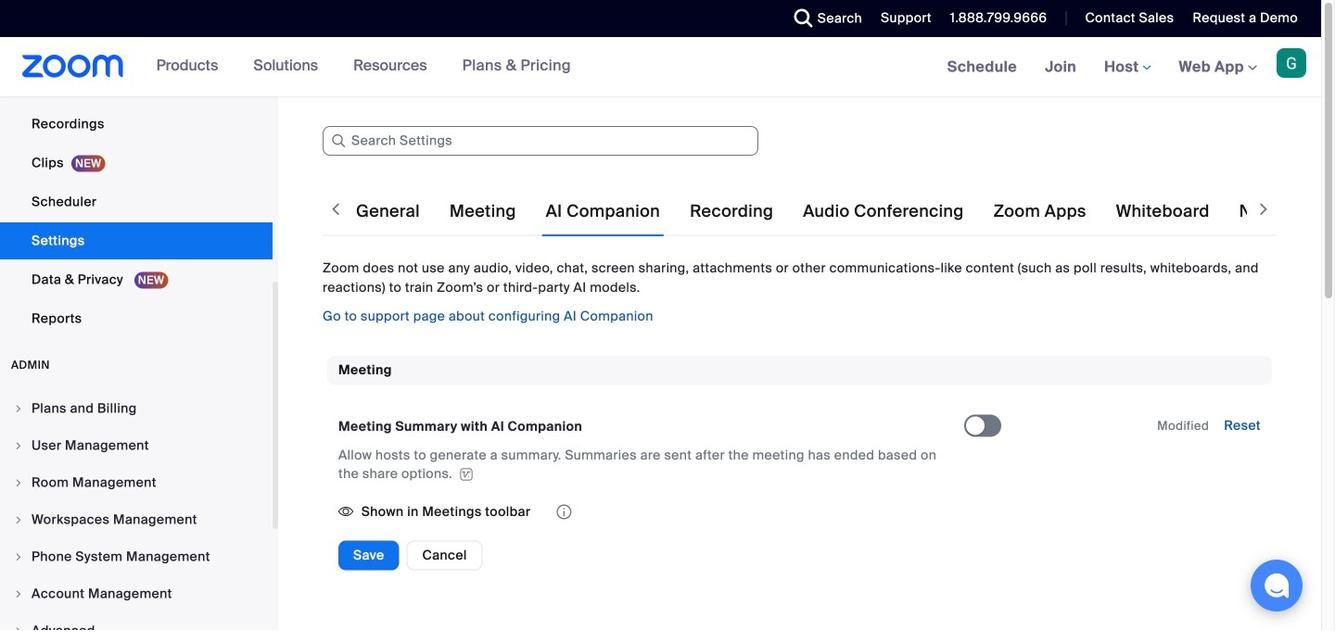 Task type: locate. For each thing, give the bounding box(es) containing it.
1 right image from the top
[[13, 403, 24, 415]]

admin menu menu
[[0, 391, 273, 631]]

meetings navigation
[[934, 37, 1322, 98]]

right image for 7th menu item from the top of the admin menu menu
[[13, 626, 24, 631]]

3 right image from the top
[[13, 552, 24, 563]]

7 menu item from the top
[[0, 614, 273, 631]]

2 vertical spatial right image
[[13, 552, 24, 563]]

2 right image from the top
[[13, 478, 24, 489]]

4 right image from the top
[[13, 626, 24, 631]]

2 menu item from the top
[[0, 429, 273, 464]]

4 menu item from the top
[[0, 503, 273, 538]]

menu item
[[0, 391, 273, 427], [0, 429, 273, 464], [0, 466, 273, 501], [0, 503, 273, 538], [0, 540, 273, 575], [0, 577, 273, 612], [0, 614, 273, 631]]

3 menu item from the top
[[0, 466, 273, 501]]

right image
[[13, 403, 24, 415], [13, 515, 24, 526], [13, 589, 24, 600], [13, 626, 24, 631]]

right image
[[13, 441, 24, 452], [13, 478, 24, 489], [13, 552, 24, 563]]

product information navigation
[[142, 37, 585, 96]]

3 right image from the top
[[13, 589, 24, 600]]

1 right image from the top
[[13, 441, 24, 452]]

right image for 4th menu item from the bottom
[[13, 515, 24, 526]]

open chat image
[[1264, 573, 1290, 599]]

1 vertical spatial right image
[[13, 478, 24, 489]]

scroll left image
[[327, 200, 345, 219]]

right image for 7th menu item from the bottom
[[13, 403, 24, 415]]

personal menu menu
[[0, 0, 273, 339]]

side navigation navigation
[[0, 0, 278, 631]]

2 right image from the top
[[13, 515, 24, 526]]

0 vertical spatial right image
[[13, 441, 24, 452]]

banner
[[0, 37, 1322, 98]]

tabs of my account settings page tab list
[[352, 186, 1336, 237]]



Task type: vqa. For each thing, say whether or not it's contained in the screenshot.
fifth menu item from the bottom
yes



Task type: describe. For each thing, give the bounding box(es) containing it.
right image for 2nd menu item from the top of the admin menu menu
[[13, 441, 24, 452]]

5 menu item from the top
[[0, 540, 273, 575]]

right image for 5th menu item from the top of the admin menu menu
[[13, 552, 24, 563]]

right image for 3rd menu item
[[13, 478, 24, 489]]

Search Settings text field
[[323, 126, 759, 156]]

profile picture image
[[1277, 48, 1307, 78]]

right image for 6th menu item from the top of the admin menu menu
[[13, 589, 24, 600]]

6 menu item from the top
[[0, 577, 273, 612]]

meeting element
[[327, 356, 1273, 602]]

zoom logo image
[[22, 55, 124, 78]]

scroll right image
[[1255, 200, 1274, 219]]

1 menu item from the top
[[0, 391, 273, 427]]



